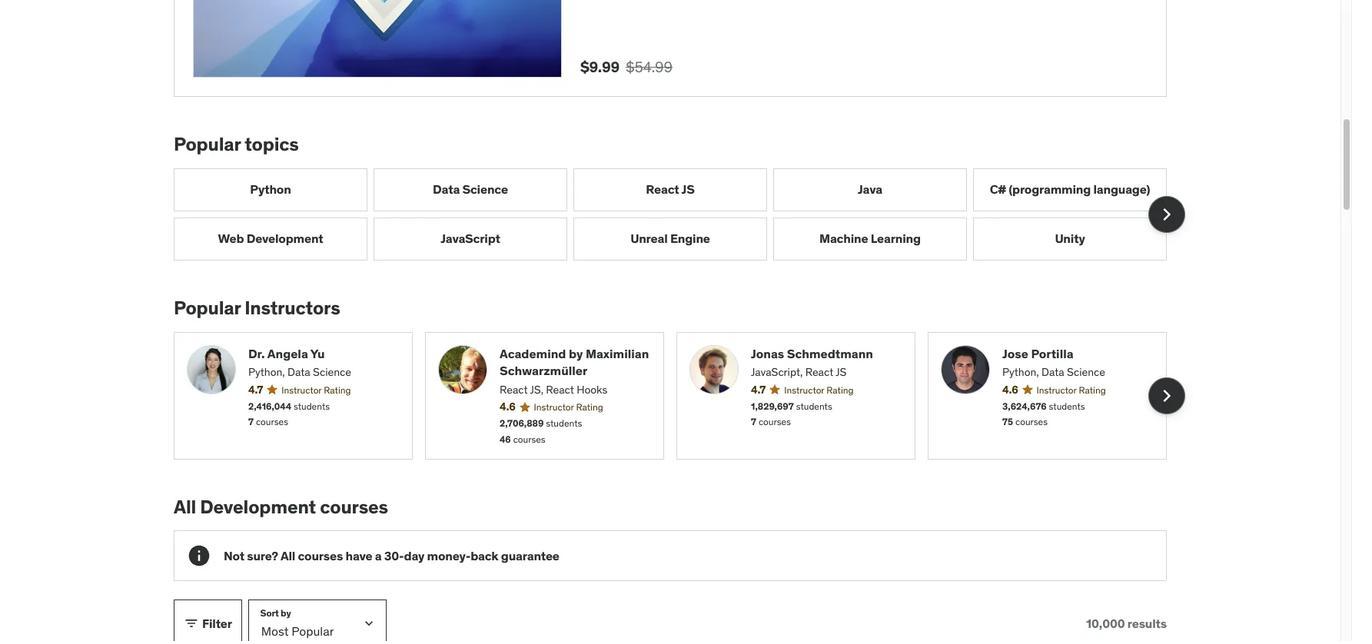 Task type: locate. For each thing, give the bounding box(es) containing it.
courses down 3,624,676
[[1016, 416, 1048, 428]]

instructor for schwarzmüller
[[534, 401, 574, 413]]

1 vertical spatial 4.6
[[500, 400, 515, 414]]

46
[[500, 433, 511, 445]]

data down angela
[[288, 365, 310, 379]]

courses inside 2,706,889 students 46 courses
[[513, 433, 546, 445]]

javascript link
[[374, 218, 567, 261]]

popular instructors
[[174, 296, 340, 320]]

js up engine
[[681, 182, 695, 197]]

0 horizontal spatial js
[[681, 182, 695, 197]]

0 vertical spatial next image
[[1155, 202, 1179, 227]]

machine
[[820, 231, 868, 246]]

2 carousel element from the top
[[174, 332, 1185, 459]]

0 horizontal spatial python,
[[248, 365, 285, 379]]

students inside 1,829,697 students 7 courses
[[796, 400, 832, 412]]

0 vertical spatial 4.6
[[1002, 383, 1018, 396]]

unity link
[[973, 218, 1167, 261]]

3,624,676 students 75 courses
[[1002, 400, 1085, 428]]

data down portilla
[[1042, 365, 1065, 379]]

courses inside 1,829,697 students 7 courses
[[759, 416, 791, 428]]

1 vertical spatial carousel element
[[174, 332, 1185, 459]]

3,624,676
[[1002, 400, 1047, 412]]

rating for python,
[[324, 384, 351, 396]]

carousel element for popular topics
[[174, 168, 1185, 261]]

science down dr. angela yu link
[[313, 365, 351, 379]]

courses for data
[[1016, 416, 1048, 428]]

data up javascript
[[433, 182, 460, 197]]

courses inside '3,624,676 students 75 courses'
[[1016, 416, 1048, 428]]

schwarzmüller
[[500, 363, 587, 378]]

rating down hooks
[[576, 401, 603, 413]]

7 down 2,416,044
[[248, 416, 254, 428]]

0 vertical spatial carousel element
[[174, 168, 1185, 261]]

dr. angela yu python, data science
[[248, 346, 351, 379]]

1 vertical spatial development
[[200, 495, 316, 519]]

instructor rating down the jonas schmedtmann javascript, react js
[[784, 384, 854, 396]]

1 4.7 from the left
[[248, 383, 263, 396]]

science up javascript
[[462, 182, 508, 197]]

(programming
[[1009, 182, 1091, 197]]

react left js,
[[500, 382, 528, 396]]

0 horizontal spatial 7
[[248, 416, 254, 428]]

students inside 2,706,889 students 46 courses
[[546, 417, 582, 429]]

instructor
[[282, 384, 322, 396], [784, 384, 824, 396], [1037, 384, 1077, 396], [534, 401, 574, 413]]

development
[[247, 231, 323, 246], [200, 495, 316, 519]]

python link
[[174, 168, 367, 211]]

rating down 'schmedtmann' on the bottom
[[827, 384, 854, 396]]

1 vertical spatial popular
[[174, 296, 241, 320]]

0 vertical spatial all
[[174, 495, 196, 519]]

4.7
[[248, 383, 263, 396], [751, 383, 766, 396]]

instructor rating down dr. angela yu python, data science
[[282, 384, 351, 396]]

1 vertical spatial next image
[[1155, 383, 1179, 408]]

development up sure?
[[200, 495, 316, 519]]

students right 1,829,697
[[796, 400, 832, 412]]

science inside dr. angela yu python, data science
[[313, 365, 351, 379]]

unity
[[1055, 231, 1085, 246]]

python,
[[248, 365, 285, 379], [1002, 365, 1039, 379]]

1 horizontal spatial all
[[280, 548, 295, 563]]

guarantee
[[501, 548, 560, 563]]

10,000
[[1086, 616, 1125, 631]]

hooks
[[577, 382, 608, 396]]

carousel element containing dr. angela yu
[[174, 332, 1185, 459]]

1 7 from the left
[[248, 416, 254, 428]]

students right 3,624,676
[[1049, 400, 1085, 412]]

portilla
[[1031, 346, 1074, 361]]

next image inside popular instructors element
[[1155, 383, 1179, 408]]

4.7 up 2,416,044
[[248, 383, 263, 396]]

science down jose portilla link in the bottom of the page
[[1067, 365, 1105, 379]]

academind by maximilian schwarzmüller link
[[500, 345, 651, 379]]

75
[[1002, 416, 1013, 428]]

instructor up 1,829,697 students 7 courses
[[784, 384, 824, 396]]

4.7 up 1,829,697
[[751, 383, 766, 396]]

1 horizontal spatial 7
[[751, 416, 756, 428]]

4.6 for jose portilla
[[1002, 383, 1018, 396]]

rating
[[324, 384, 351, 396], [827, 384, 854, 396], [1079, 384, 1106, 396], [576, 401, 603, 413]]

js,
[[530, 382, 543, 396]]

7 for jonas
[[751, 416, 756, 428]]

4.6
[[1002, 383, 1018, 396], [500, 400, 515, 414]]

instructor up '3,624,676 students 75 courses'
[[1037, 384, 1077, 396]]

react
[[646, 182, 679, 197], [805, 365, 833, 379], [500, 382, 528, 396], [546, 382, 574, 396]]

js
[[681, 182, 695, 197], [836, 365, 847, 379]]

money-
[[427, 548, 471, 563]]

maximilian
[[586, 346, 649, 361]]

science
[[462, 182, 508, 197], [313, 365, 351, 379], [1067, 365, 1105, 379]]

dr.
[[248, 346, 265, 361]]

rating down dr. angela yu link
[[324, 384, 351, 396]]

students
[[294, 400, 330, 412], [796, 400, 832, 412], [1049, 400, 1085, 412], [546, 417, 582, 429]]

next image
[[1155, 202, 1179, 227], [1155, 383, 1179, 408]]

next image for popular topics
[[1155, 202, 1179, 227]]

instructor rating for react
[[784, 384, 854, 396]]

instructor rating for data
[[1037, 384, 1106, 396]]

students inside '2,416,044 students 7 courses'
[[294, 400, 330, 412]]

7
[[248, 416, 254, 428], [751, 416, 756, 428]]

4.6 up 3,624,676
[[1002, 383, 1018, 396]]

1 horizontal spatial data
[[433, 182, 460, 197]]

courses
[[256, 416, 288, 428], [759, 416, 791, 428], [1016, 416, 1048, 428], [513, 433, 546, 445], [320, 495, 388, 519], [298, 548, 343, 563]]

python, down jose
[[1002, 365, 1039, 379]]

rating down jose portilla link in the bottom of the page
[[1079, 384, 1106, 396]]

1 popular from the top
[[174, 132, 241, 156]]

1 vertical spatial js
[[836, 365, 847, 379]]

development inside carousel element
[[247, 231, 323, 246]]

instructor for react
[[784, 384, 824, 396]]

courses down 2,706,889
[[513, 433, 546, 445]]

0 vertical spatial development
[[247, 231, 323, 246]]

react down jonas schmedtmann link
[[805, 365, 833, 379]]

1 python, from the left
[[248, 365, 285, 379]]

1 horizontal spatial 4.7
[[751, 383, 766, 396]]

next image for popular instructors
[[1155, 383, 1179, 408]]

carousel element
[[174, 168, 1185, 261], [174, 332, 1185, 459]]

instructors
[[245, 296, 340, 320]]

jose portilla link
[[1002, 345, 1154, 362]]

development for web
[[247, 231, 323, 246]]

2 4.7 from the left
[[751, 383, 766, 396]]

yu
[[310, 346, 325, 361]]

popular topics
[[174, 132, 299, 156]]

0 horizontal spatial data
[[288, 365, 310, 379]]

popular left topics
[[174, 132, 241, 156]]

js down 'schmedtmann' on the bottom
[[836, 365, 847, 379]]

7 inside '2,416,044 students 7 courses'
[[248, 416, 254, 428]]

1 vertical spatial all
[[280, 548, 295, 563]]

courses inside '2,416,044 students 7 courses'
[[256, 416, 288, 428]]

0 vertical spatial js
[[681, 182, 695, 197]]

1 horizontal spatial science
[[462, 182, 508, 197]]

7 down 1,829,697
[[751, 416, 756, 428]]

2 next image from the top
[[1155, 383, 1179, 408]]

1,829,697
[[751, 400, 794, 412]]

rating for schwarzmüller
[[576, 401, 603, 413]]

1 horizontal spatial 4.6
[[1002, 383, 1018, 396]]

angela
[[267, 346, 308, 361]]

instructor up '2,416,044 students 7 courses'
[[282, 384, 322, 396]]

a
[[375, 548, 382, 563]]

students right 2,416,044
[[294, 400, 330, 412]]

2 horizontal spatial science
[[1067, 365, 1105, 379]]

javascript
[[441, 231, 500, 246]]

4.6 up 2,706,889
[[500, 400, 515, 414]]

0 horizontal spatial science
[[313, 365, 351, 379]]

python, down dr.
[[248, 365, 285, 379]]

courses down 1,829,697
[[759, 416, 791, 428]]

instructor rating down hooks
[[534, 401, 603, 413]]

1 horizontal spatial python,
[[1002, 365, 1039, 379]]

0 horizontal spatial 4.7
[[248, 383, 263, 396]]

instructor for data
[[1037, 384, 1077, 396]]

students right 2,706,889
[[546, 417, 582, 429]]

java
[[858, 182, 882, 197]]

instructor rating
[[282, 384, 351, 396], [784, 384, 854, 396], [1037, 384, 1106, 396], [534, 401, 603, 413]]

python
[[250, 182, 291, 197]]

instructor rating down jose portilla python, data science
[[1037, 384, 1106, 396]]

popular down web on the top of page
[[174, 296, 241, 320]]

instructor down js,
[[534, 401, 574, 413]]

javascript,
[[751, 365, 803, 379]]

2 7 from the left
[[751, 416, 756, 428]]

1 next image from the top
[[1155, 202, 1179, 227]]

web development link
[[174, 218, 367, 261]]

7 inside 1,829,697 students 7 courses
[[751, 416, 756, 428]]

popular for popular topics
[[174, 132, 241, 156]]

2 horizontal spatial data
[[1042, 365, 1065, 379]]

1 carousel element from the top
[[174, 168, 1185, 261]]

2 popular from the top
[[174, 296, 241, 320]]

react up unreal engine
[[646, 182, 679, 197]]

development down python link
[[247, 231, 323, 246]]

filter
[[202, 616, 232, 631]]

0 horizontal spatial 4.6
[[500, 400, 515, 414]]

all
[[174, 495, 196, 519], [280, 548, 295, 563]]

$54.99
[[626, 58, 673, 76]]

carousel element containing python
[[174, 168, 1185, 261]]

4.7 for jonas schmedtmann
[[751, 383, 766, 396]]

machine learning
[[820, 231, 921, 246]]

10,000 results status
[[1086, 616, 1167, 631]]

rating for react
[[827, 384, 854, 396]]

1 horizontal spatial js
[[836, 365, 847, 379]]

popular
[[174, 132, 241, 156], [174, 296, 241, 320]]

2,416,044
[[248, 400, 291, 412]]

courses down 2,416,044
[[256, 416, 288, 428]]

students inside '3,624,676 students 75 courses'
[[1049, 400, 1085, 412]]

jonas
[[751, 346, 784, 361]]

not
[[224, 548, 244, 563]]

day
[[404, 548, 424, 563]]

by
[[569, 346, 583, 361]]

carousel element for popular instructors
[[174, 332, 1185, 459]]

2 python, from the left
[[1002, 365, 1039, 379]]

data
[[433, 182, 460, 197], [288, 365, 310, 379], [1042, 365, 1065, 379]]

0 vertical spatial popular
[[174, 132, 241, 156]]



Task type: describe. For each thing, give the bounding box(es) containing it.
30-
[[384, 548, 404, 563]]

courses for schwarzmüller
[[513, 433, 546, 445]]

unreal engine
[[631, 231, 710, 246]]

python, inside dr. angela yu python, data science
[[248, 365, 285, 379]]

c# (programming language)
[[990, 182, 1150, 197]]

instructor rating for schwarzmüller
[[534, 401, 603, 413]]

react right js,
[[546, 382, 574, 396]]

jose
[[1002, 346, 1028, 361]]

java link
[[773, 168, 967, 211]]

sure?
[[247, 548, 278, 563]]

data science
[[433, 182, 508, 197]]

courses left have
[[298, 548, 343, 563]]

2,706,889 students 46 courses
[[500, 417, 582, 445]]

engine
[[670, 231, 710, 246]]

courses up have
[[320, 495, 388, 519]]

c#
[[990, 182, 1006, 197]]

web
[[218, 231, 244, 246]]

react inside the jonas schmedtmann javascript, react js
[[805, 365, 833, 379]]

academind by maximilian schwarzmüller react js, react hooks
[[500, 346, 649, 396]]

1,829,697 students 7 courses
[[751, 400, 832, 428]]

4.7 for dr. angela yu
[[248, 383, 263, 396]]

science inside jose portilla python, data science
[[1067, 365, 1105, 379]]

0 horizontal spatial all
[[174, 495, 196, 519]]

7 for dr.
[[248, 416, 254, 428]]

jonas schmedtmann link
[[751, 345, 903, 362]]

instructor for python,
[[282, 384, 322, 396]]

data inside "link"
[[433, 182, 460, 197]]

data inside jose portilla python, data science
[[1042, 365, 1065, 379]]

not sure? all courses have a 30-day money-back guarantee
[[224, 548, 560, 563]]

have
[[346, 548, 372, 563]]

development for all
[[200, 495, 316, 519]]

students for react
[[796, 400, 832, 412]]

jose portilla python, data science
[[1002, 346, 1105, 379]]

react inside react js link
[[646, 182, 679, 197]]

courses for python,
[[256, 416, 288, 428]]

$9.99 $54.99
[[580, 58, 673, 76]]

2,706,889
[[500, 417, 544, 429]]

unreal engine link
[[573, 218, 767, 261]]

students for data
[[1049, 400, 1085, 412]]

back
[[471, 548, 499, 563]]

10,000 results
[[1086, 616, 1167, 631]]

data science link
[[374, 168, 567, 211]]

students for schwarzmüller
[[546, 417, 582, 429]]

$9.99
[[580, 58, 620, 76]]

data inside dr. angela yu python, data science
[[288, 365, 310, 379]]

popular for popular instructors
[[174, 296, 241, 320]]

react js link
[[573, 168, 767, 211]]

2,416,044 students 7 courses
[[248, 400, 330, 428]]

rating for data
[[1079, 384, 1106, 396]]

small image
[[184, 616, 199, 631]]

unreal
[[631, 231, 668, 246]]

jonas schmedtmann javascript, react js
[[751, 346, 873, 379]]

4.6 for academind by maximilian schwarzmüller
[[500, 400, 515, 414]]

instructor rating for python,
[[282, 384, 351, 396]]

web development
[[218, 231, 323, 246]]

learning
[[871, 231, 921, 246]]

popular instructors element
[[174, 296, 1185, 459]]

academind
[[500, 346, 566, 361]]

language)
[[1094, 182, 1150, 197]]

filter button
[[174, 600, 242, 641]]

dr. angela yu link
[[248, 345, 400, 362]]

all development courses
[[174, 495, 388, 519]]

c# (programming language) link
[[973, 168, 1167, 211]]

topics
[[245, 132, 299, 156]]

results
[[1128, 616, 1167, 631]]

courses for react
[[759, 416, 791, 428]]

science inside "link"
[[462, 182, 508, 197]]

schmedtmann
[[787, 346, 873, 361]]

python, inside jose portilla python, data science
[[1002, 365, 1039, 379]]

react js
[[646, 182, 695, 197]]

js inside the jonas schmedtmann javascript, react js
[[836, 365, 847, 379]]

machine learning link
[[773, 218, 967, 261]]

students for python,
[[294, 400, 330, 412]]



Task type: vqa. For each thing, say whether or not it's contained in the screenshot.
Course inside the button
no



